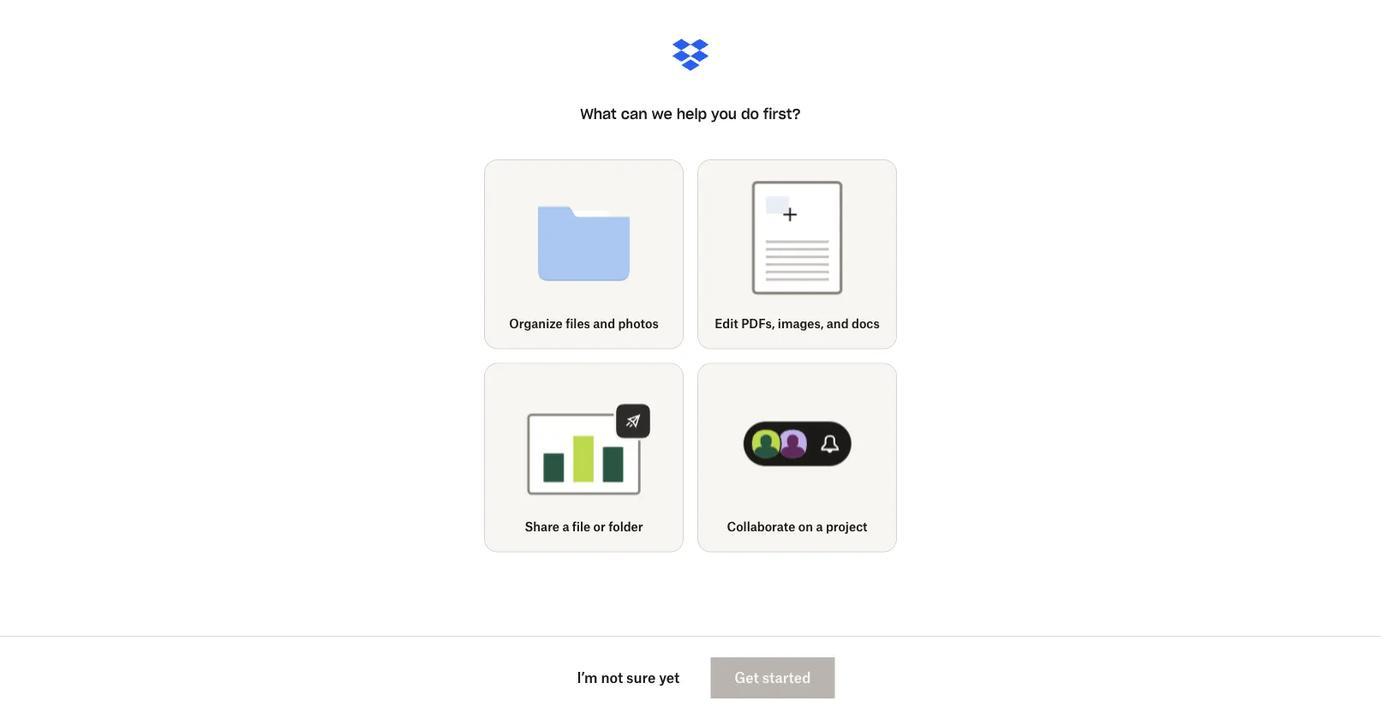 Task type: vqa. For each thing, say whether or not it's contained in the screenshot.
The Shared Link
no



Task type: locate. For each thing, give the bounding box(es) containing it.
1 horizontal spatial a
[[816, 519, 823, 534]]

offline
[[703, 347, 734, 360]]

1 vertical spatial folder
[[609, 519, 643, 534]]

docs
[[852, 316, 880, 331]]

share left file
[[525, 519, 560, 534]]

1 horizontal spatial folder
[[609, 519, 643, 534]]

0 vertical spatial folder
[[550, 110, 581, 123]]

edit inside button
[[772, 110, 792, 123]]

1 horizontal spatial on
[[665, 347, 677, 360]]

project
[[826, 519, 868, 534]]

files inside what can we help you do first? dialog
[[566, 316, 590, 331]]

edit up offline
[[715, 316, 739, 331]]

and left control
[[932, 347, 951, 360]]

0 vertical spatial edit
[[772, 110, 792, 123]]

edit for edit pdfs, images, and docs
[[715, 316, 739, 331]]

i'm
[[577, 669, 598, 686]]

edit left pdf
[[772, 110, 792, 123]]

files
[[566, 316, 590, 331], [680, 347, 700, 360], [848, 347, 868, 360], [755, 661, 779, 676]]

or
[[1012, 347, 1022, 360], [594, 519, 606, 534]]

and up the desktop
[[593, 316, 615, 331]]

share for share files with anyone and control edit or view access.
[[816, 347, 845, 360]]

on right the work
[[665, 347, 677, 360]]

what
[[580, 105, 617, 123]]

folder inside button
[[550, 110, 581, 123]]

files left offline
[[680, 347, 700, 360]]

control
[[953, 347, 988, 360]]

files inside share files with anyone and control edit or view access.
[[848, 347, 868, 360]]

1 vertical spatial or
[[594, 519, 606, 534]]

on for collaborate
[[799, 519, 813, 534]]

files up the desktop
[[566, 316, 590, 331]]

folder
[[550, 110, 581, 123], [609, 519, 643, 534]]

files left with
[[848, 347, 868, 360]]

or right edit
[[1012, 347, 1022, 360]]

files for organize files and photos
[[566, 316, 590, 331]]

a
[[563, 519, 569, 534], [816, 519, 823, 534]]

folder right create
[[550, 110, 581, 123]]

edit for edit pdf
[[772, 110, 792, 123]]

create
[[512, 110, 547, 123]]

folder right file
[[609, 519, 643, 534]]

files for share files with anyone and control edit or view access.
[[848, 347, 868, 360]]

to left the work
[[626, 347, 635, 360]]

0 vertical spatial share
[[816, 347, 845, 360]]

share inside what can we help you do first? dialog
[[525, 519, 560, 534]]

0 horizontal spatial a
[[563, 519, 569, 534]]

1 horizontal spatial to
[[810, 661, 821, 676]]

on
[[569, 347, 581, 360], [665, 347, 677, 360], [799, 519, 813, 534]]

on for install
[[569, 347, 581, 360]]

a left file
[[563, 519, 569, 534]]

or inside what can we help you do first? dialog
[[594, 519, 606, 534]]

stay
[[537, 364, 557, 377]]

1 horizontal spatial or
[[1012, 347, 1022, 360]]

pdfs,
[[741, 316, 775, 331]]

or right file
[[594, 519, 606, 534]]

0 vertical spatial to
[[626, 347, 635, 360]]

a left project
[[816, 519, 823, 534]]

0 vertical spatial or
[[1012, 347, 1022, 360]]

on up 'synced.'
[[569, 347, 581, 360]]

2 horizontal spatial on
[[799, 519, 813, 534]]

0 horizontal spatial to
[[626, 347, 635, 360]]

and right offline
[[736, 347, 755, 360]]

not
[[601, 669, 623, 686]]

upload
[[825, 661, 864, 676]]

create folder button
[[501, 69, 617, 134]]

0 horizontal spatial folder
[[550, 110, 581, 123]]

images,
[[778, 316, 824, 331]]

0 horizontal spatial share
[[525, 519, 560, 534]]

1 horizontal spatial edit
[[772, 110, 792, 123]]

files left here
[[755, 661, 779, 676]]

1 horizontal spatial share
[[816, 347, 845, 360]]

to inside install on desktop to work on files offline and stay synced.
[[626, 347, 635, 360]]

0 horizontal spatial on
[[569, 347, 581, 360]]

on left project
[[799, 519, 813, 534]]

on inside what can we help you do first? dialog
[[799, 519, 813, 534]]

0 horizontal spatial edit
[[715, 316, 739, 331]]

to right here
[[810, 661, 821, 676]]

1 vertical spatial edit
[[715, 316, 739, 331]]

1 vertical spatial share
[[525, 519, 560, 534]]

share up access.
[[816, 347, 845, 360]]

to
[[626, 347, 635, 360], [810, 661, 821, 676]]

record button
[[631, 69, 747, 134]]

share inside share files with anyone and control edit or view access.
[[816, 347, 845, 360]]

we
[[652, 105, 673, 123]]

and
[[593, 316, 615, 331], [827, 316, 849, 331], [736, 347, 755, 360], [932, 347, 951, 360]]

with
[[871, 347, 892, 360]]

edit inside what can we help you do first? dialog
[[715, 316, 739, 331]]

edit
[[772, 110, 792, 123], [715, 316, 739, 331]]

to for here
[[810, 661, 821, 676]]

install on desktop to work on files offline and stay synced.
[[537, 347, 755, 377]]

1 vertical spatial to
[[810, 661, 821, 676]]

share
[[816, 347, 845, 360], [525, 519, 560, 534]]

0 horizontal spatial or
[[594, 519, 606, 534]]

and inside share files with anyone and control edit or view access.
[[932, 347, 951, 360]]

share a file or folder
[[525, 519, 643, 534]]



Task type: describe. For each thing, give the bounding box(es) containing it.
you
[[711, 105, 737, 123]]

photos
[[618, 316, 659, 331]]

and left the docs
[[827, 316, 849, 331]]

file
[[572, 519, 591, 534]]

collaborate
[[727, 519, 796, 534]]

organize
[[509, 316, 563, 331]]

1 a from the left
[[563, 519, 569, 534]]

what can we help you do first?
[[580, 105, 801, 123]]

organize files and photos
[[509, 316, 659, 331]]

access.
[[816, 364, 851, 377]]

desktop
[[584, 347, 623, 360]]

first?
[[764, 105, 801, 123]]

edit
[[990, 347, 1009, 360]]

drop files here to upload
[[724, 661, 864, 676]]

view
[[1024, 347, 1047, 360]]

i'm not sure yet
[[577, 669, 680, 686]]

share for share a file or folder
[[525, 519, 560, 534]]

can
[[621, 105, 648, 123]]

here
[[782, 661, 807, 676]]

edit pdf
[[772, 110, 815, 123]]

install
[[537, 347, 567, 360]]

what can we help you do first? dialog
[[0, 0, 1382, 719]]

and inside install on desktop to work on files offline and stay synced.
[[736, 347, 755, 360]]

share files with anyone and control edit or view access.
[[816, 347, 1047, 377]]

folder inside what can we help you do first? dialog
[[609, 519, 643, 534]]

drop
[[724, 661, 752, 676]]

sure
[[627, 669, 656, 686]]

help
[[677, 105, 707, 123]]

edit pdf button
[[761, 69, 878, 134]]

yet
[[659, 669, 680, 686]]

synced.
[[560, 364, 596, 377]]

edit pdfs, images, and docs
[[715, 316, 880, 331]]

to for desktop
[[626, 347, 635, 360]]

anyone
[[895, 347, 930, 360]]

i'm not sure yet button
[[553, 657, 704, 699]]

do
[[741, 105, 759, 123]]

collaborate on a project
[[727, 519, 868, 534]]

or inside share files with anyone and control edit or view access.
[[1012, 347, 1022, 360]]

record
[[642, 110, 680, 123]]

work
[[638, 347, 662, 360]]

files inside install on desktop to work on files offline and stay synced.
[[680, 347, 700, 360]]

2 a from the left
[[816, 519, 823, 534]]

files for drop files here to upload
[[755, 661, 779, 676]]

create folder
[[512, 110, 581, 123]]

pdf
[[795, 110, 815, 123]]



